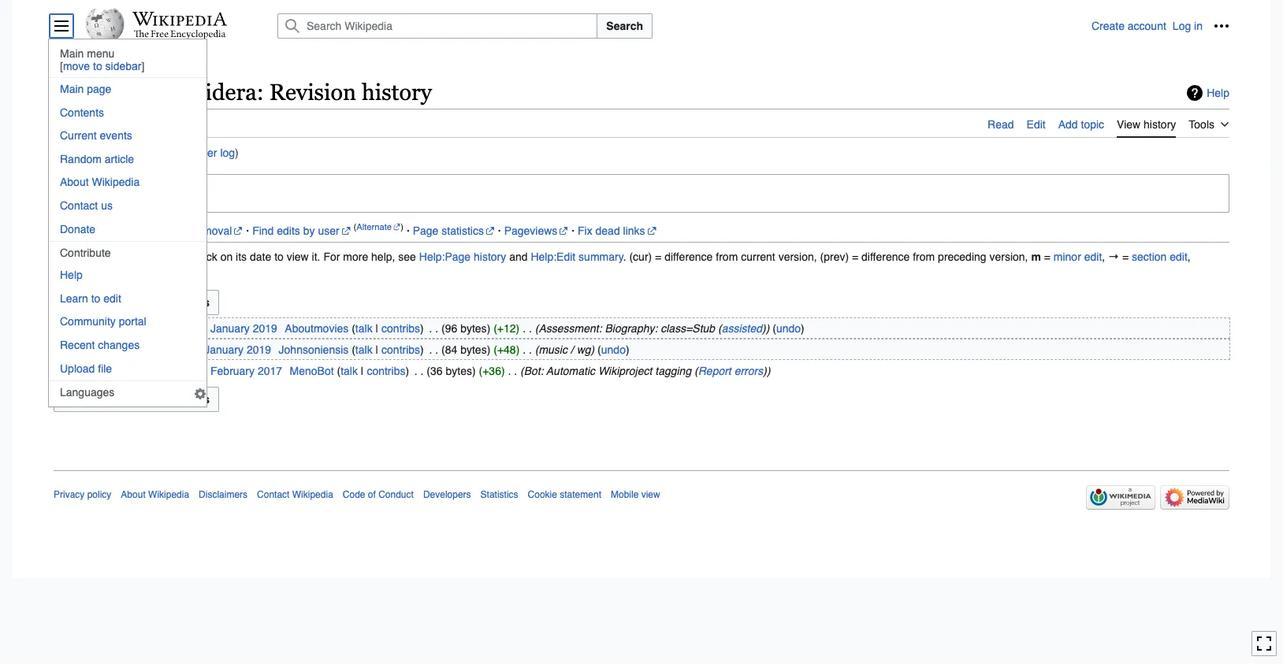 Task type: vqa. For each thing, say whether or not it's contained in the screenshot.
automatic
yes



Task type: locate. For each thing, give the bounding box(es) containing it.
2 vertical spatial talk
[[341, 365, 358, 377]]

= right →
[[1123, 251, 1129, 263]]

music / wg
[[539, 344, 591, 356]]

contribs link
[[382, 322, 420, 335], [382, 344, 420, 356], [367, 365, 406, 377]]

about wikipedia down random article
[[60, 176, 140, 189]]

about down random
[[60, 176, 89, 189]]

2 horizontal spatial wikipedia
[[292, 490, 333, 501]]

wikipedia left code
[[292, 490, 333, 501]]

it.
[[312, 251, 320, 263]]

page right this
[[140, 146, 164, 159]]

code of conduct
[[343, 490, 414, 501]]

contribs link left 96
[[382, 322, 420, 335]]

prev link for 17:37,
[[100, 344, 122, 356]]

prev link
[[100, 322, 122, 335], [100, 344, 122, 356]]

find left edits
[[252, 225, 274, 237]]

edit up community portal
[[103, 292, 121, 305]]

.
[[624, 251, 626, 263]]

help down the 'any'
[[60, 269, 83, 282]]

help:edit
[[531, 251, 576, 263]]

contact right disclaimers "link"
[[257, 490, 290, 501]]

about right policy
[[121, 490, 146, 501]]

1 horizontal spatial history
[[474, 251, 506, 263]]

cur
[[76, 322, 91, 335], [76, 344, 91, 356], [76, 365, 91, 377]]

contact us
[[60, 199, 113, 212]]

0 horizontal spatial about
[[60, 176, 89, 189]]

0 vertical spatial about wikipedia
[[60, 176, 140, 189]]

5
[[195, 344, 201, 356]]

contribs link left 36
[[367, 365, 406, 377]]

page statistics link
[[413, 225, 495, 237]]

= right m
[[1044, 251, 1051, 263]]

view inside talk:gota nishidera: revision history element
[[54, 146, 77, 159]]

84 bytes
[[445, 344, 487, 356]]

0 horizontal spatial undo
[[601, 344, 626, 356]]

wikipedia left disclaimers
[[148, 490, 189, 501]]

log
[[1173, 20, 1191, 32]]

(prev)
[[820, 251, 849, 263]]

0 horizontal spatial view
[[54, 146, 77, 159]]

1 vertical spatial history
[[1144, 118, 1177, 131]]

→
[[1109, 251, 1120, 263]]

2 vertical spatial prev
[[100, 365, 122, 377]]

1 vertical spatial undo link
[[601, 344, 626, 356]]

fullscreen image
[[1257, 637, 1272, 652]]

1 horizontal spatial help
[[1207, 86, 1230, 99]]

policy
[[87, 490, 111, 501]]

from left preceding
[[913, 251, 935, 263]]

None submit
[[54, 290, 219, 315], [54, 387, 219, 412], [54, 290, 219, 315], [54, 387, 219, 412]]

view right topic
[[1117, 118, 1141, 131]]

= right the (prev)
[[852, 251, 859, 263]]

1 horizontal spatial undo
[[777, 322, 801, 335]]

undo
[[777, 322, 801, 335], [601, 344, 626, 356]]

1 from from the left
[[716, 251, 738, 263]]

donate
[[60, 223, 96, 235]]

for right it.
[[324, 251, 340, 263]]

view inside for any version listed below, click on its date to view it. for more help, see help:page history and help:edit summary . (cur) = difference from current version, (prev) = difference from preceding version, m = minor edit , → = section edit , ← = automatic edit summary
[[287, 251, 309, 263]]

links
[[623, 225, 645, 237]]

statistics
[[442, 225, 484, 237]]

footer
[[54, 471, 1230, 515]]

1 find from the left
[[127, 225, 148, 237]]

history left and
[[474, 251, 506, 263]]

account
[[1128, 20, 1167, 32]]

1 vertical spatial talk
[[355, 344, 373, 356]]

view
[[171, 146, 193, 159], [287, 251, 309, 263], [641, 490, 660, 501]]

main left menu at the left of the page
[[60, 47, 84, 60]]

2 vertical spatial history
[[474, 251, 506, 263]]

prev down changes
[[100, 365, 122, 377]]

1 horizontal spatial difference
[[862, 251, 910, 263]]

0 vertical spatial view
[[1117, 118, 1141, 131]]

view left it.
[[287, 251, 309, 263]]

view filter log link
[[171, 146, 235, 159]]

17:37, 5 january 2019 ‎
[[161, 344, 274, 356]]

to right date
[[274, 251, 284, 263]]

2 prev from the top
[[100, 344, 122, 356]]

2 vertical spatial (
[[695, 365, 698, 377]]

‎ right +12
[[520, 322, 520, 335]]

0 vertical spatial undo
[[777, 322, 801, 335]]

0 horizontal spatial undo link
[[601, 344, 626, 356]]

None radio
[[145, 322, 155, 333]]

( right tagging
[[695, 365, 698, 377]]

talk right the johnsoniensis
[[355, 344, 373, 356]]

0 vertical spatial january
[[211, 322, 250, 335]]

1 vertical spatial view
[[54, 146, 77, 159]]

prev link up changes
[[100, 322, 122, 335]]

0 vertical spatial cur
[[76, 322, 91, 335]]

‎ left the aboutmovies link
[[277, 322, 277, 335]]

difference right the (prev)
[[862, 251, 910, 263]]

to right move
[[93, 60, 102, 73]]

topic
[[1081, 118, 1105, 131]]

contribs left 96
[[382, 322, 420, 335]]

= right (cur)
[[655, 251, 662, 263]]

1 vertical spatial contact
[[257, 490, 290, 501]]

0 horizontal spatial page
[[87, 83, 111, 95]]

prev for 07:18,
[[100, 322, 122, 335]]

undo link up wikiproject
[[601, 344, 626, 356]]

sidebar
[[105, 60, 142, 73]]

2 find from the left
[[252, 225, 274, 237]]

preceding
[[938, 251, 987, 263]]

the free encyclopedia image
[[134, 30, 226, 40]]

0 vertical spatial cur link
[[76, 344, 91, 356]]

0 vertical spatial prev
[[100, 322, 122, 335]]

find for find edits by user
[[252, 225, 274, 237]]

prev link for 07:18,
[[100, 322, 122, 335]]

disclaimers link
[[199, 490, 248, 501]]

contribs link for 84
[[382, 344, 420, 356]]

contact inside footer
[[257, 490, 290, 501]]

wikiproject
[[598, 365, 652, 377]]

2 main from the top
[[60, 83, 84, 95]]

help up tools at the right top
[[1207, 86, 1230, 99]]

(cur)
[[629, 251, 652, 263]]

and
[[509, 251, 528, 263]]

current events link
[[49, 125, 207, 147]]

prev up 'file' at bottom left
[[100, 344, 122, 356]]

pageviews link
[[504, 225, 569, 237]]

about wikipedia inside "link"
[[60, 176, 140, 189]]

3 cur from the top
[[76, 365, 91, 377]]

1 vertical spatial summary
[[149, 268, 194, 281]]

main inside the main menu move to sidebar
[[60, 47, 84, 60]]

0 vertical spatial contribs
[[382, 322, 420, 335]]

1 vertical spatial (
[[718, 322, 722, 335]]

contact up donate
[[60, 199, 98, 212]]

external tools:
[[54, 225, 127, 237]]

84
[[445, 344, 457, 356]]

cookie statement
[[528, 490, 602, 501]]

2 vertical spatial cur
[[76, 365, 91, 377]]

version, left m
[[990, 251, 1028, 263]]

1 cur link from the top
[[76, 344, 91, 356]]

16:48, 21 february 2017 link
[[161, 365, 282, 377]]

to right learn
[[91, 292, 100, 305]]

‎ left 84
[[426, 344, 429, 356]]

undo link right assisted 'link'
[[777, 322, 801, 335]]

bytes right 96
[[461, 322, 487, 335]]

0 vertical spatial history
[[362, 80, 432, 105]]

log in and more options image
[[1214, 18, 1230, 34]]

view logs for this page link
[[54, 146, 164, 159]]

2 vertical spatial view
[[641, 490, 660, 501]]

from left current
[[716, 251, 738, 263]]

2 cur from the top
[[76, 344, 91, 356]]

2 for from the left
[[324, 251, 340, 263]]

cur link left 'file' at bottom left
[[76, 365, 91, 377]]

1 horizontal spatial ,
[[1188, 251, 1191, 263]]

1 vertical spatial to
[[274, 251, 284, 263]]

january up 16:48, 21 february 2017 ‎
[[204, 344, 244, 356]]

logs
[[80, 146, 101, 159]]

version
[[94, 251, 130, 263]]

1 difference from the left
[[665, 251, 713, 263]]

talk link right 'menobot' link
[[341, 365, 358, 377]]

wikipedia for the contact wikipedia link
[[292, 490, 333, 501]]

prev up changes
[[100, 322, 122, 335]]

privacy policy link
[[54, 490, 111, 501]]

us
[[101, 199, 113, 212]]

menobot link
[[290, 365, 334, 377]]

1 vertical spatial about wikipedia
[[121, 490, 189, 501]]

, left →
[[1102, 251, 1105, 263]]

1 horizontal spatial view
[[1117, 118, 1141, 131]]

1 horizontal spatial wikipedia
[[148, 490, 189, 501]]

donate link
[[49, 218, 207, 240]]

0 horizontal spatial ,
[[1102, 251, 1105, 263]]

1 vertical spatial prev
[[100, 344, 122, 356]]

1 horizontal spatial version,
[[990, 251, 1028, 263]]

edit left →
[[1085, 251, 1102, 263]]

0 vertical spatial to
[[93, 60, 102, 73]]

= right ←
[[68, 268, 74, 281]]

, right section
[[1188, 251, 1191, 263]]

bytes right 84
[[461, 344, 487, 356]]

contribs for 84 bytes
[[382, 344, 420, 356]]

contribs link left 84
[[382, 344, 420, 356]]

0 vertical spatial prev link
[[100, 322, 122, 335]]

view left filter
[[171, 146, 193, 159]]

wikipedia down article at the left
[[92, 176, 140, 189]]

contribs left 36
[[367, 365, 406, 377]]

1 vertical spatial view
[[287, 251, 309, 263]]

1 vertical spatial undo
[[601, 344, 626, 356]]

disclaimers
[[199, 490, 248, 501]]

main for main menu move to sidebar
[[60, 47, 84, 60]]

1 horizontal spatial undo link
[[777, 322, 801, 335]]

0 horizontal spatial difference
[[665, 251, 713, 263]]

file
[[98, 362, 112, 375]]

contact for contact wikipedia
[[257, 490, 290, 501]]

summary down dead
[[579, 251, 624, 263]]

undo link
[[777, 322, 801, 335], [601, 344, 626, 356]]

2 , from the left
[[1188, 251, 1191, 263]]

0 vertical spatial view
[[171, 146, 193, 159]]

cur for +36
[[76, 365, 91, 377]]

menu image
[[54, 18, 69, 34]]

about wikipedia link down "random article" link
[[49, 171, 207, 193]]

) right report
[[763, 365, 767, 377]]

0 vertical spatial help
[[1207, 86, 1230, 99]]

1 vertical spatial main
[[60, 83, 84, 95]]

edit down the 'listed'
[[128, 268, 146, 281]]

0 vertical spatial about
[[60, 176, 89, 189]]

2 vertical spatial talk link
[[341, 365, 358, 377]]

none radio inside talk:gota nishidera: revision history element
[[145, 322, 155, 333]]

talk right 'menobot' link
[[341, 365, 358, 377]]

(
[[354, 222, 357, 233], [718, 322, 722, 335], [695, 365, 698, 377]]

07:18, 16 january 2019 link
[[161, 322, 277, 335]]

0 vertical spatial talk
[[355, 322, 373, 335]]

0 horizontal spatial from
[[716, 251, 738, 263]]

page down move to sidebar button
[[87, 83, 111, 95]]

undo up wikiproject
[[601, 344, 626, 356]]

nishidera:
[[158, 80, 264, 105]]

( right user
[[354, 222, 357, 233]]

0 vertical spatial talk link
[[355, 322, 373, 335]]

developers
[[423, 490, 471, 501]]

main for main page
[[60, 83, 84, 95]]

07:18, 16 january 2019 ‎
[[161, 322, 280, 335]]

wg
[[577, 344, 591, 356]]

undo link for music / wg
[[601, 344, 626, 356]]

1 horizontal spatial page
[[140, 146, 164, 159]]

cur up recent
[[76, 322, 91, 335]]

edit inside learn to edit link
[[103, 292, 121, 305]]

undo right assisted 'link'
[[777, 322, 801, 335]]

cur link for 84 bytes
[[76, 344, 91, 356]]

privacy
[[54, 490, 85, 501]]

1 horizontal spatial find
[[252, 225, 274, 237]]

january up the 17:37, 5 january 2019 ‎
[[211, 322, 250, 335]]

wikipedia inside "link"
[[92, 176, 140, 189]]

1 vertical spatial 2019
[[247, 344, 271, 356]]

assessment:
[[539, 322, 602, 335]]

1 vertical spatial page
[[140, 146, 164, 159]]

about wikipedia link
[[49, 171, 207, 193], [121, 490, 189, 501]]

1 horizontal spatial view
[[287, 251, 309, 263]]

1 horizontal spatial contact
[[257, 490, 290, 501]]

help link up tools at the right top
[[1187, 85, 1230, 101]]

0 horizontal spatial help link
[[49, 264, 207, 286]]

1 vertical spatial help link
[[49, 264, 207, 286]]

0 vertical spatial contribs link
[[382, 322, 420, 335]]

edit
[[1027, 118, 1046, 131]]

0 vertical spatial undo link
[[777, 322, 801, 335]]

contribs link for 96
[[382, 322, 420, 335]]

1 horizontal spatial for
[[324, 251, 340, 263]]

0 vertical spatial 2019
[[253, 322, 277, 335]]

1 vertical spatial cur
[[76, 344, 91, 356]]

help link up learn to edit link
[[49, 264, 207, 286]]

contribs left 84
[[382, 344, 420, 356]]

fix
[[578, 225, 593, 237]]

+48 ‎
[[497, 344, 523, 356]]

for any version listed below, click on its date to view it. for more help, see help:page history and help:edit summary . (cur) = difference from current version, (prev) = difference from preceding version, m = minor edit , → = section edit , ← = automatic edit summary
[[54, 251, 1191, 281]]

( right class=stub
[[718, 322, 722, 335]]

+12 ‎
[[497, 322, 523, 335]]

february
[[211, 365, 255, 377]]

to inside the main menu move to sidebar
[[93, 60, 102, 73]]

1 vertical spatial cur link
[[76, 365, 91, 377]]

wikimedia foundation image
[[1086, 486, 1156, 510]]

0 vertical spatial help link
[[1187, 85, 1230, 101]]

Search Wikipedia search field
[[278, 13, 598, 39]]

cur up upload file
[[76, 344, 91, 356]]

statement
[[560, 490, 602, 501]]

january for 16
[[211, 322, 250, 335]]

page statistics
[[413, 225, 484, 237]]

None radio
[[128, 344, 139, 354]]

to
[[93, 60, 102, 73], [274, 251, 284, 263], [91, 292, 100, 305]]

view down current at the top left of the page
[[54, 146, 77, 159]]

page inside talk:gota nishidera: revision history element
[[140, 146, 164, 159]]

january for 5
[[204, 344, 244, 356]]

talk
[[355, 322, 373, 335], [355, 344, 373, 356], [341, 365, 358, 377]]

upload file
[[60, 362, 112, 375]]

0 horizontal spatial wikipedia
[[92, 176, 140, 189]]

bytes down 84 bytes
[[446, 365, 472, 377]]

talk:gota nishidera: revision history main content
[[47, 71, 1236, 431]]

tagging
[[655, 365, 692, 377]]

prev link up 'file' at bottom left
[[100, 344, 122, 356]]

talk right aboutmovies at the left of the page
[[355, 322, 373, 335]]

1 horizontal spatial from
[[913, 251, 935, 263]]

1 vertical spatial about
[[121, 490, 146, 501]]

1 horizontal spatial help link
[[1187, 85, 1230, 101]]

3 prev from the top
[[100, 365, 122, 377]]

1 vertical spatial contribs link
[[382, 344, 420, 356]]

0 vertical spatial page
[[87, 83, 111, 95]]

0 vertical spatial contact
[[60, 199, 98, 212]]

1 vertical spatial contribs
[[382, 344, 420, 356]]

contact us link
[[49, 195, 207, 217]]

0 horizontal spatial contact
[[60, 199, 98, 212]]

menobot
[[290, 365, 334, 377]]

random article link
[[49, 148, 207, 170]]

1 prev from the top
[[100, 322, 122, 335]]

main page
[[60, 83, 111, 95]]

2 prev link from the top
[[100, 344, 122, 356]]

0 vertical spatial main
[[60, 47, 84, 60]]

summary down below,
[[149, 268, 194, 281]]

main down move
[[60, 83, 84, 95]]

1 horizontal spatial about
[[121, 490, 146, 501]]

( alternate
[[354, 222, 392, 233]]

1 vertical spatial talk link
[[355, 344, 373, 356]]

january
[[211, 322, 250, 335], [204, 344, 244, 356]]

1 main from the top
[[60, 47, 84, 60]]

0 horizontal spatial version,
[[779, 251, 817, 263]]

talk link right aboutmovies at the left of the page
[[355, 322, 373, 335]]

0 vertical spatial summary
[[579, 251, 624, 263]]

0 horizontal spatial view
[[171, 146, 193, 159]]

assisted link
[[722, 322, 762, 335]]

cur link up upload file
[[76, 344, 91, 356]]

date
[[250, 251, 271, 263]]

difference right (cur)
[[665, 251, 713, 263]]

0 horizontal spatial history
[[362, 80, 432, 105]]

2 difference from the left
[[862, 251, 910, 263]]

for
[[104, 146, 117, 159]]

history down search wikipedia "search box"
[[362, 80, 432, 105]]

1 prev link from the top
[[100, 322, 122, 335]]

bytes for 36 bytes
[[446, 365, 472, 377]]

about wikipedia right policy
[[121, 490, 189, 501]]

history left tools at the right top
[[1144, 118, 1177, 131]]

=
[[655, 251, 662, 263], [852, 251, 859, 263], [1044, 251, 1051, 263], [1123, 251, 1129, 263], [68, 268, 74, 281]]

2 vertical spatial bytes
[[446, 365, 472, 377]]

1 vertical spatial january
[[204, 344, 244, 356]]

talk link right the johnsoniensis
[[355, 344, 373, 356]]

page
[[87, 83, 111, 95], [140, 146, 164, 159]]

pageviews
[[504, 225, 558, 237]]

bytes
[[461, 322, 487, 335], [461, 344, 487, 356], [446, 365, 472, 377]]

summary
[[579, 251, 624, 263], [149, 268, 194, 281]]

view right mobile
[[641, 490, 660, 501]]

history
[[362, 80, 432, 105], [1144, 118, 1177, 131], [474, 251, 506, 263]]

0 horizontal spatial for
[[54, 251, 70, 263]]

2 from from the left
[[913, 251, 935, 263]]

2 cur link from the top
[[76, 365, 91, 377]]

1 vertical spatial help
[[60, 269, 83, 282]]

none radio inside talk:gota nishidera: revision history element
[[128, 344, 139, 354]]

events
[[100, 129, 132, 142]]

cur left 'file' at bottom left
[[76, 365, 91, 377]]

find down the contact us link at the top of the page
[[127, 225, 148, 237]]

view history link
[[1117, 109, 1177, 138]]

below,
[[162, 251, 193, 263]]

wikipedia
[[92, 176, 140, 189], [148, 490, 189, 501], [292, 490, 333, 501]]

0 vertical spatial about wikipedia link
[[49, 171, 207, 193]]

0 vertical spatial (
[[354, 222, 357, 233]]

create account link
[[1092, 20, 1167, 32]]

for up ←
[[54, 251, 70, 263]]

about wikipedia link right policy
[[121, 490, 189, 501]]

version, left the (prev)
[[779, 251, 817, 263]]

footer containing privacy policy
[[54, 471, 1230, 515]]



Task type: describe. For each thing, give the bounding box(es) containing it.
view for view history
[[1117, 118, 1141, 131]]

) left page
[[401, 222, 404, 233]]

0 horizontal spatial summary
[[149, 268, 194, 281]]

find for find addition/removal
[[127, 225, 148, 237]]

read
[[988, 118, 1014, 131]]

community
[[60, 316, 116, 328]]

contribute
[[60, 247, 111, 260]]

more
[[343, 251, 368, 263]]

help:edit summary link
[[531, 251, 624, 263]]

) right filter
[[235, 146, 239, 159]]

36
[[430, 365, 443, 377]]

96 bytes
[[445, 322, 487, 335]]

of
[[368, 490, 376, 501]]

2019 for 17:37, 5 january 2019
[[247, 344, 271, 356]]

personal tools navigation
[[1092, 13, 1235, 39]]

talk for johnsoniensis
[[355, 344, 373, 356]]

powered by mediawiki image
[[1161, 486, 1230, 510]]

section edit link
[[1132, 251, 1188, 263]]

add
[[1059, 118, 1078, 131]]

changes
[[98, 339, 140, 352]]

2 vertical spatial contribs
[[367, 365, 406, 377]]

report
[[698, 365, 731, 377]]

aboutmovies link
[[285, 322, 349, 335]]

section
[[1132, 251, 1167, 263]]

filter
[[196, 146, 217, 159]]

/
[[571, 344, 574, 356]]

1 , from the left
[[1102, 251, 1105, 263]]

) up errors
[[762, 322, 766, 335]]

about inside "link"
[[60, 176, 89, 189]]

m
[[1032, 251, 1041, 263]]

edit right section
[[1170, 251, 1188, 263]]

aboutmovies
[[285, 322, 349, 335]]

undo link for assessment: biography: class=stub (
[[777, 322, 801, 335]]

36 bytes
[[430, 365, 472, 377]]

2 horizontal spatial (
[[718, 322, 722, 335]]

0 horizontal spatial help
[[60, 269, 83, 282]]

+48
[[497, 344, 516, 356]]

2 vertical spatial to
[[91, 292, 100, 305]]

languages
[[60, 386, 115, 399]]

talk link for johnsoniensis
[[355, 344, 373, 356]]

2 horizontal spatial history
[[1144, 118, 1177, 131]]

‎ left 96
[[426, 322, 429, 335]]

talk:gota nishidera: revision history
[[54, 80, 432, 105]]

1 horizontal spatial summary
[[579, 251, 624, 263]]

minor edit link
[[1054, 251, 1102, 263]]

revision
[[269, 80, 356, 105]]

page
[[413, 225, 439, 237]]

assessment: biography: class=stub ( assisted )
[[539, 322, 766, 335]]

talk link for menobot
[[341, 365, 358, 377]]

find edits by user
[[252, 225, 340, 237]]

errors
[[735, 365, 763, 377]]

alternate
[[357, 222, 392, 233]]

recent changes link
[[49, 334, 207, 356]]

wikipedia image
[[132, 12, 227, 26]]

any
[[73, 251, 91, 263]]

‎ up 2017
[[271, 344, 271, 356]]

help inside talk:gota nishidera: revision history main content
[[1207, 86, 1230, 99]]

contribs for 96 bytes
[[382, 322, 420, 335]]

add topic
[[1059, 118, 1105, 131]]

upload file link
[[49, 358, 207, 380]]

about inside footer
[[121, 490, 146, 501]]

statistics
[[481, 490, 518, 501]]

‎ right +48
[[520, 344, 520, 356]]

on
[[220, 251, 233, 263]]

its
[[236, 251, 247, 263]]

wikipedia for bottommost about wikipedia "link"
[[148, 490, 189, 501]]

‎ right +36
[[505, 365, 505, 377]]

1 version, from the left
[[779, 251, 817, 263]]

code of conduct link
[[343, 490, 414, 501]]

2 vertical spatial contribs link
[[367, 365, 406, 377]]

1 horizontal spatial (
[[695, 365, 698, 377]]

create account log in
[[1092, 20, 1203, 32]]

search
[[607, 20, 643, 32]]

assisted
[[722, 322, 762, 335]]

07:18,
[[161, 322, 192, 335]]

learn
[[60, 292, 88, 305]]

code
[[343, 490, 365, 501]]

undo for assessment: biography: class=stub (
[[777, 322, 801, 335]]

johnsoniensis
[[279, 344, 349, 356]]

talk:gota
[[54, 80, 153, 105]]

main menu move to sidebar
[[60, 47, 142, 73]]

2019 for 07:18, 16 january 2019
[[253, 322, 277, 335]]

2 version, from the left
[[990, 251, 1028, 263]]

talk:gota nishidera: revision history element
[[54, 138, 1230, 412]]

current
[[741, 251, 776, 263]]

talk link for aboutmovies
[[355, 322, 373, 335]]

undo for music / wg
[[601, 344, 626, 356]]

move
[[63, 60, 90, 73]]

help:page
[[419, 251, 471, 263]]

+36 ‎
[[483, 365, 508, 377]]

history inside for any version listed below, click on its date to view it. for more help, see help:page history and help:edit summary . (cur) = difference from current version, (prev) = difference from preceding version, m = minor edit , → = section edit , ← = automatic edit summary
[[474, 251, 506, 263]]

cur for 84 bytes
[[76, 344, 91, 356]]

to inside for any version listed below, click on its date to view it. for more help, see help:page history and help:edit summary . (cur) = difference from current version, (prev) = difference from preceding version, m = minor edit , → = section edit , ← = automatic edit summary
[[274, 251, 284, 263]]

click
[[196, 251, 217, 263]]

learn to edit link
[[49, 288, 207, 310]]

1 cur from the top
[[76, 322, 91, 335]]

upload
[[60, 362, 95, 375]]

bytes for 84 bytes
[[461, 344, 487, 356]]

contact for contact us
[[60, 199, 98, 212]]

Search search field
[[259, 13, 1092, 39]]

2 horizontal spatial view
[[641, 490, 660, 501]]

talk for aboutmovies
[[355, 322, 373, 335]]

talk for menobot
[[341, 365, 358, 377]]

contents
[[60, 106, 104, 119]]

view for view logs for this page view filter log )
[[54, 146, 77, 159]]

minor
[[1054, 251, 1082, 263]]

←
[[54, 268, 65, 281]]

talk link
[[97, 109, 117, 138]]

contact wikipedia link
[[257, 490, 333, 501]]

community portal
[[60, 316, 146, 328]]

1 vertical spatial about wikipedia link
[[121, 490, 189, 501]]

class=stub
[[661, 322, 715, 335]]

create
[[1092, 20, 1125, 32]]

developers link
[[423, 490, 471, 501]]

bot: automatic wikiproject tagging ( report errors )
[[524, 365, 767, 377]]

learn to edit
[[60, 292, 121, 305]]

‎ left 'menobot' link
[[282, 365, 282, 377]]

current events
[[60, 129, 132, 142]]

1 for from the left
[[54, 251, 70, 263]]

‎ left 36
[[411, 365, 415, 377]]

prev for 17:37,
[[100, 344, 122, 356]]

bytes for 96 bytes
[[461, 322, 487, 335]]

community portal link
[[49, 311, 207, 333]]

random article
[[60, 153, 134, 165]]

in
[[1194, 20, 1203, 32]]

17:37,
[[161, 344, 192, 356]]

16:48, 21 february 2017 ‎
[[161, 365, 285, 377]]

contact wikipedia
[[257, 490, 333, 501]]

mobile view link
[[611, 490, 660, 501]]

search button
[[597, 13, 653, 39]]

cur link for +36
[[76, 365, 91, 377]]

find addition/removal link
[[127, 225, 243, 237]]

automatic edit summary link
[[77, 268, 194, 281]]



